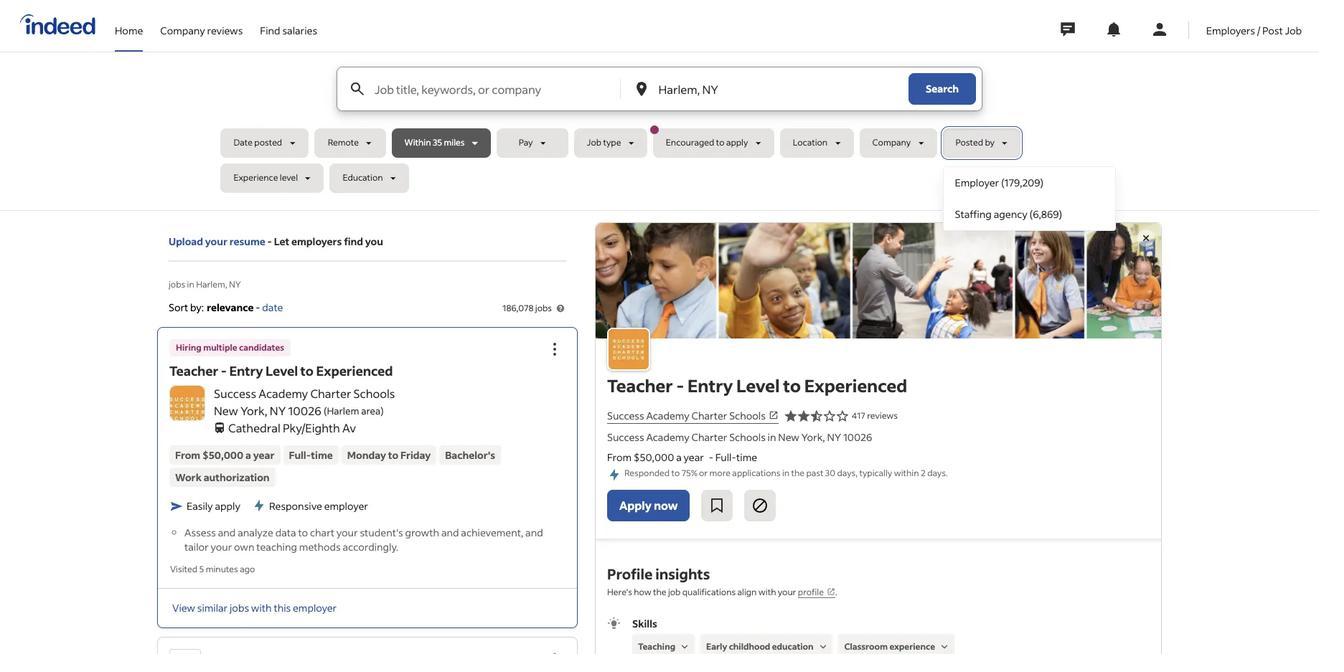 Task type: describe. For each thing, give the bounding box(es) containing it.
view similar jobs with this employer link
[[172, 602, 337, 615]]

more
[[710, 468, 731, 479]]

education
[[772, 642, 814, 653]]

0 horizontal spatial time
[[311, 449, 333, 463]]

help icon image
[[555, 303, 566, 314]]

missing qualification image for teaching
[[678, 641, 691, 654]]

(179,209)
[[1001, 176, 1044, 190]]

classroom
[[844, 642, 888, 653]]

2 job actions menu is collapsed image from the top
[[546, 651, 563, 655]]

here's
[[607, 587, 632, 598]]

186,078 jobs
[[503, 303, 552, 314]]

$50,000 for from $50,000 a year
[[202, 449, 244, 463]]

success academy charter schools link
[[607, 408, 779, 424]]

1 vertical spatial with
[[251, 602, 272, 615]]

(6,869)
[[1030, 207, 1063, 221]]

0 vertical spatial job
[[1285, 23, 1302, 37]]

3 and from the left
[[525, 526, 543, 540]]

full-time
[[289, 449, 333, 463]]

pky/eighth
[[283, 421, 340, 436]]

let
[[274, 235, 289, 248]]

charter for york,
[[310, 386, 351, 402]]

not interested image
[[752, 497, 769, 515]]

company button
[[860, 128, 937, 158]]

within 35 miles button
[[392, 128, 491, 158]]

employers
[[291, 235, 342, 248]]

location button
[[780, 128, 854, 158]]

- left 'date'
[[256, 301, 260, 314]]

to up 2.5 out of 5 stars. link to 417 company reviews (opens in a new tab) image
[[783, 375, 801, 397]]

upload
[[169, 235, 203, 248]]

to inside popup button
[[716, 137, 725, 148]]

staffing agency (6,869) link
[[944, 199, 1115, 230]]

1 horizontal spatial experienced
[[804, 375, 908, 397]]

missing qualification image for classroom experience
[[938, 641, 951, 654]]

by
[[985, 137, 995, 148]]

(
[[324, 405, 327, 417]]

data
[[275, 526, 296, 540]]

to up success academy charter schools new york, ny 10026 ( harlem area )
[[300, 363, 314, 380]]

1 horizontal spatial with
[[759, 587, 776, 598]]

your left profile
[[778, 587, 796, 598]]

to left 75%
[[671, 468, 680, 479]]

apply now
[[619, 498, 678, 513]]

by:
[[190, 301, 204, 314]]

pay button
[[497, 128, 568, 158]]

$50,000 for from $50,000 a year - full-time
[[634, 451, 674, 464]]

0 horizontal spatial teacher - entry level to experienced
[[169, 363, 393, 380]]

2.5 out of 5 stars. link to 417 company reviews (opens in a new tab) image
[[784, 408, 849, 425]]

level
[[280, 173, 298, 183]]

home link
[[115, 0, 143, 49]]

home
[[115, 23, 143, 37]]

view similar jobs with this employer
[[172, 602, 337, 615]]

here's how the job qualifications align with your
[[607, 587, 798, 598]]

tailor
[[184, 541, 209, 554]]

1 vertical spatial charter
[[692, 409, 727, 423]]

easily apply
[[187, 499, 240, 513]]

search
[[926, 82, 959, 95]]

miles
[[444, 137, 465, 148]]

remote
[[328, 137, 359, 148]]

profile link
[[798, 587, 836, 599]]

from for from $50,000 a year - full-time
[[607, 451, 632, 464]]

1 vertical spatial the
[[653, 587, 667, 598]]

date posted
[[234, 137, 282, 148]]

0 horizontal spatial experienced
[[316, 363, 393, 380]]

2 vertical spatial in
[[782, 468, 790, 479]]

post
[[1263, 23, 1283, 37]]

5
[[199, 564, 204, 575]]

classroom experience
[[844, 642, 935, 653]]

find salaries
[[260, 23, 317, 37]]

1 horizontal spatial time
[[737, 451, 757, 464]]

messages unread count 0 image
[[1059, 15, 1077, 44]]

qualifications
[[683, 587, 736, 598]]

this
[[274, 602, 291, 615]]

posted by button
[[943, 128, 1021, 158]]

ago
[[240, 564, 255, 575]]

notifications unread count 0 image
[[1105, 21, 1123, 38]]

cathedral pky/eighth av
[[228, 421, 356, 436]]

search button
[[909, 73, 976, 105]]

analyze
[[238, 526, 273, 540]]

0 horizontal spatial entry
[[229, 363, 263, 380]]

area
[[361, 405, 381, 417]]

success for in
[[607, 431, 644, 444]]

education
[[343, 173, 383, 183]]

ny inside success academy charter schools new york, ny 10026 ( harlem area )
[[270, 404, 286, 419]]

date
[[234, 137, 253, 148]]

1 vertical spatial jobs
[[535, 303, 552, 314]]

job type button
[[574, 128, 647, 158]]

- down multiple at the bottom left of page
[[221, 363, 227, 380]]

hiring multiple candidates
[[176, 343, 284, 353]]

encouraged
[[666, 137, 715, 148]]

1 horizontal spatial entry
[[688, 375, 733, 397]]

visited
[[170, 564, 197, 575]]

success for new
[[214, 386, 256, 402]]

Edit location text field
[[656, 67, 880, 111]]

find
[[260, 23, 280, 37]]

save this job image
[[709, 497, 726, 515]]

student's
[[360, 526, 403, 540]]

year for from $50,000 a year
[[253, 449, 275, 463]]

a for from $50,000 a year - full-time
[[676, 451, 682, 464]]

find salaries link
[[260, 0, 317, 49]]

past
[[806, 468, 824, 479]]

profile insights
[[607, 565, 710, 584]]

date
[[262, 301, 283, 314]]

monday to friday
[[347, 449, 431, 463]]

- up more
[[709, 451, 713, 464]]

1 horizontal spatial teacher - entry level to experienced
[[607, 375, 908, 397]]

employers / post job link
[[1207, 0, 1302, 49]]

childhood
[[729, 642, 770, 653]]

reviews for 417 reviews
[[867, 410, 898, 421]]

candidates
[[239, 343, 284, 353]]

0 vertical spatial employer
[[324, 500, 368, 513]]

growth
[[405, 526, 439, 540]]

now
[[654, 498, 678, 513]]

2 and from the left
[[441, 526, 459, 540]]

chart
[[310, 526, 335, 540]]

within 35 miles
[[405, 137, 465, 148]]

remote button
[[314, 128, 386, 158]]

find
[[344, 235, 363, 248]]

upload your resume link
[[169, 234, 265, 249]]

job inside dropdown button
[[587, 137, 602, 148]]

company reviews
[[160, 23, 243, 37]]

transit information image
[[214, 420, 225, 434]]

date posted button
[[221, 128, 308, 158]]

classroom experience button
[[839, 635, 955, 655]]

harlem,
[[196, 279, 227, 290]]

0 horizontal spatial teacher
[[169, 363, 218, 380]]

education button
[[330, 164, 409, 193]]

harlem
[[327, 405, 359, 417]]



Task type: locate. For each thing, give the bounding box(es) containing it.
the left job
[[653, 587, 667, 598]]

to
[[716, 137, 725, 148], [300, 363, 314, 380], [783, 375, 801, 397], [388, 449, 399, 463], [671, 468, 680, 479], [298, 526, 308, 540]]

2 vertical spatial jobs
[[230, 602, 249, 615]]

10026 down the 417
[[843, 431, 872, 444]]

menu containing employer (179,209)
[[943, 167, 1116, 231]]

1 horizontal spatial new
[[778, 431, 800, 444]]

entry up success academy charter schools link
[[688, 375, 733, 397]]

0 horizontal spatial company
[[160, 23, 205, 37]]

$50,000 up work authorization
[[202, 449, 244, 463]]

authorization
[[204, 471, 270, 485]]

encouraged to apply button
[[650, 126, 774, 158]]

0 horizontal spatial $50,000
[[202, 449, 244, 463]]

search: Job title, keywords, or company text field
[[372, 67, 619, 111]]

in up responded to 75% or more applications in the past 30 days, typically within 2 days.
[[768, 431, 776, 444]]

2 missing qualification image from the left
[[817, 641, 830, 654]]

to right data
[[298, 526, 308, 540]]

pay
[[519, 137, 533, 148]]

year up 75%
[[684, 451, 704, 464]]

75%
[[682, 468, 697, 479]]

apply
[[726, 137, 748, 148], [215, 499, 240, 513]]

and up own
[[218, 526, 236, 540]]

align
[[738, 587, 757, 598]]

1 vertical spatial job
[[587, 137, 602, 148]]

1 and from the left
[[218, 526, 236, 540]]

0 vertical spatial charter
[[310, 386, 351, 402]]

$50,000
[[202, 449, 244, 463], [634, 451, 674, 464]]

1 horizontal spatial the
[[791, 468, 805, 479]]

0 vertical spatial 10026
[[288, 404, 321, 419]]

teaching button
[[632, 635, 695, 655]]

agency
[[994, 207, 1028, 221]]

2 vertical spatial academy
[[646, 431, 690, 444]]

friday
[[401, 449, 431, 463]]

close job details image
[[1138, 230, 1155, 247]]

charter for new
[[692, 431, 727, 444]]

jobs left help icon
[[535, 303, 552, 314]]

from up responded
[[607, 451, 632, 464]]

the left past
[[791, 468, 805, 479]]

menu
[[943, 167, 1116, 231]]

jobs
[[169, 279, 185, 290], [535, 303, 552, 314], [230, 602, 249, 615]]

and right growth
[[441, 526, 459, 540]]

early childhood education button
[[701, 635, 833, 655]]

1 horizontal spatial ny
[[270, 404, 286, 419]]

bachelor's
[[445, 449, 495, 463]]

monday
[[347, 449, 386, 463]]

teacher - entry level to experienced button
[[169, 363, 393, 380]]

methods
[[299, 541, 341, 554]]

new up transit information icon
[[214, 404, 238, 419]]

1 vertical spatial in
[[768, 431, 776, 444]]

entry down candidates
[[229, 363, 263, 380]]

a up 75%
[[676, 451, 682, 464]]

new down 2.5 out of 5 stars. link to 417 company reviews (opens in a new tab) image
[[778, 431, 800, 444]]

1 horizontal spatial reviews
[[867, 410, 898, 421]]

experienced up the harlem
[[316, 363, 393, 380]]

0 vertical spatial in
[[187, 279, 194, 290]]

- left let
[[267, 235, 272, 248]]

ny up cathedral pky/eighth av
[[270, 404, 286, 419]]

posted by
[[956, 137, 995, 148]]

charter inside success academy charter schools new york, ny 10026 ( harlem area )
[[310, 386, 351, 402]]

missing qualification image
[[678, 641, 691, 654], [817, 641, 830, 654], [938, 641, 951, 654]]

new
[[214, 404, 238, 419], [778, 431, 800, 444]]

york, up the cathedral
[[240, 404, 267, 419]]

work
[[175, 471, 202, 485]]

0 vertical spatial job actions menu is collapsed image
[[546, 341, 563, 358]]

employer
[[324, 500, 368, 513], [293, 602, 337, 615]]

experience level button
[[221, 164, 324, 193]]

entry
[[229, 363, 263, 380], [688, 375, 733, 397]]

apply now button
[[607, 490, 690, 522]]

job
[[668, 587, 681, 598]]

0 horizontal spatial york,
[[240, 404, 267, 419]]

schools inside success academy charter schools new york, ny 10026 ( harlem area )
[[354, 386, 395, 402]]

1 job actions menu is collapsed image from the top
[[546, 341, 563, 358]]

company inside "company reviews" link
[[160, 23, 205, 37]]

from up work
[[175, 449, 200, 463]]

1 horizontal spatial level
[[737, 375, 780, 397]]

2 vertical spatial charter
[[692, 431, 727, 444]]

responsive employer
[[269, 500, 368, 513]]

0 horizontal spatial new
[[214, 404, 238, 419]]

missing qualification image right teaching
[[678, 641, 691, 654]]

time
[[311, 449, 333, 463], [737, 451, 757, 464]]

0 horizontal spatial the
[[653, 587, 667, 598]]

1 vertical spatial ny
[[270, 404, 286, 419]]

success inside success academy charter schools new york, ny 10026 ( harlem area )
[[214, 386, 256, 402]]

2 vertical spatial schools
[[729, 431, 766, 444]]

1 horizontal spatial job
[[1285, 23, 1302, 37]]

resume
[[230, 235, 265, 248]]

0 vertical spatial success
[[214, 386, 256, 402]]

company inside company dropdown button
[[873, 137, 911, 148]]

full- down cathedral pky/eighth av
[[289, 449, 311, 463]]

1 missing qualification image from the left
[[678, 641, 691, 654]]

york, down 2.5 out of 5 stars. link to 417 company reviews (opens in a new tab) image
[[802, 431, 825, 444]]

1 vertical spatial schools
[[729, 409, 766, 423]]

in
[[187, 279, 194, 290], [768, 431, 776, 444], [782, 468, 790, 479]]

company
[[160, 23, 205, 37], [873, 137, 911, 148]]

2 vertical spatial ny
[[827, 431, 841, 444]]

posted
[[956, 137, 983, 148]]

york, inside success academy charter schools new york, ny 10026 ( harlem area )
[[240, 404, 267, 419]]

days,
[[837, 468, 858, 479]]

0 horizontal spatial with
[[251, 602, 272, 615]]

type
[[603, 137, 621, 148]]

employer (179,209)
[[955, 176, 1044, 190]]

2 horizontal spatial in
[[782, 468, 790, 479]]

teaching
[[638, 642, 676, 653]]

1 horizontal spatial from
[[607, 451, 632, 464]]

ny right the "harlem,"
[[229, 279, 241, 290]]

3 missing qualification image from the left
[[938, 641, 951, 654]]

2 horizontal spatial jobs
[[535, 303, 552, 314]]

encouraged to apply
[[666, 137, 748, 148]]

schools
[[354, 386, 395, 402], [729, 409, 766, 423], [729, 431, 766, 444]]

cathedral
[[228, 421, 280, 436]]

ny down 2.5 out of 5 stars. link to 417 company reviews (opens in a new tab) image
[[827, 431, 841, 444]]

1 vertical spatial job actions menu is collapsed image
[[546, 651, 563, 655]]

your up minutes
[[211, 541, 232, 554]]

0 horizontal spatial missing qualification image
[[678, 641, 691, 654]]

to left the friday
[[388, 449, 399, 463]]

time down the pky/eighth
[[311, 449, 333, 463]]

av
[[342, 421, 356, 436]]

from for from $50,000 a year
[[175, 449, 200, 463]]

ny
[[229, 279, 241, 290], [270, 404, 286, 419], [827, 431, 841, 444]]

1 vertical spatial company
[[873, 137, 911, 148]]

0 vertical spatial ny
[[229, 279, 241, 290]]

0 vertical spatial new
[[214, 404, 238, 419]]

charter down success academy charter schools link
[[692, 431, 727, 444]]

0 vertical spatial academy
[[259, 386, 308, 402]]

1 horizontal spatial york,
[[802, 431, 825, 444]]

early
[[706, 642, 727, 653]]

a up authorization
[[246, 449, 251, 463]]

1 horizontal spatial in
[[768, 431, 776, 444]]

0 horizontal spatial a
[[246, 449, 251, 463]]

missing qualification image inside classroom experience 'button'
[[938, 641, 951, 654]]

in left the "harlem,"
[[187, 279, 194, 290]]

0 horizontal spatial apply
[[215, 499, 240, 513]]

)
[[381, 405, 384, 417]]

1 vertical spatial new
[[778, 431, 800, 444]]

experience
[[890, 642, 935, 653]]

1 horizontal spatial teacher
[[607, 375, 673, 397]]

level up "success academy charter schools in new york, ny 10026"
[[737, 375, 780, 397]]

schools for ny
[[729, 431, 766, 444]]

posted
[[254, 137, 282, 148]]

0 horizontal spatial in
[[187, 279, 194, 290]]

staffing agency (6,869)
[[955, 207, 1063, 221]]

1 vertical spatial york,
[[802, 431, 825, 444]]

0 horizontal spatial ny
[[229, 279, 241, 290]]

schools for 10026
[[354, 386, 395, 402]]

1 horizontal spatial apply
[[726, 137, 748, 148]]

0 vertical spatial york,
[[240, 404, 267, 419]]

staffing
[[955, 207, 992, 221]]

time up applications
[[737, 451, 757, 464]]

to inside assess and analyze data to chart your student's growth and achievement, and tailor your own teaching methods accordingly.
[[298, 526, 308, 540]]

employers
[[1207, 23, 1256, 37]]

employer (179,209) link
[[944, 167, 1115, 199]]

academy inside success academy charter schools link
[[646, 409, 690, 423]]

0 vertical spatial apply
[[726, 137, 748, 148]]

accordingly.
[[343, 541, 398, 554]]

schools up "success academy charter schools in new york, ny 10026"
[[729, 409, 766, 423]]

work authorization
[[175, 471, 270, 485]]

success academy charter schools
[[607, 409, 766, 423]]

1 horizontal spatial year
[[684, 451, 704, 464]]

jobs up sort
[[169, 279, 185, 290]]

experienced up the 417
[[804, 375, 908, 397]]

None search field
[[221, 67, 1116, 231]]

menu inside search box
[[943, 167, 1116, 231]]

0 horizontal spatial and
[[218, 526, 236, 540]]

teacher up success academy charter schools
[[607, 375, 673, 397]]

2 horizontal spatial missing qualification image
[[938, 641, 951, 654]]

to right the encouraged
[[716, 137, 725, 148]]

employer
[[955, 176, 999, 190]]

/
[[1258, 23, 1261, 37]]

1 horizontal spatial $50,000
[[634, 451, 674, 464]]

10026 up the pky/eighth
[[288, 404, 321, 419]]

teacher down hiring
[[169, 363, 218, 380]]

1 vertical spatial 10026
[[843, 431, 872, 444]]

upload your resume - let employers find you
[[169, 235, 383, 248]]

academy inside success academy charter schools new york, ny 10026 ( harlem area )
[[259, 386, 308, 402]]

missing qualification image inside 'early childhood education' button
[[817, 641, 830, 654]]

1 vertical spatial employer
[[293, 602, 337, 615]]

charter
[[310, 386, 351, 402], [692, 409, 727, 423], [692, 431, 727, 444]]

0 horizontal spatial level
[[266, 363, 298, 380]]

company for company
[[873, 137, 911, 148]]

apply right easily
[[215, 499, 240, 513]]

year down the cathedral
[[253, 449, 275, 463]]

0 horizontal spatial from
[[175, 449, 200, 463]]

1 vertical spatial academy
[[646, 409, 690, 423]]

assess and analyze data to chart your student's growth and achievement, and tailor your own teaching methods accordingly.
[[184, 526, 543, 554]]

1 vertical spatial reviews
[[867, 410, 898, 421]]

1 vertical spatial success
[[607, 409, 644, 423]]

easily
[[187, 499, 213, 513]]

and right achievement,
[[525, 526, 543, 540]]

2 vertical spatial success
[[607, 431, 644, 444]]

$50,000 up responded
[[634, 451, 674, 464]]

2 horizontal spatial ny
[[827, 431, 841, 444]]

0 vertical spatial schools
[[354, 386, 395, 402]]

job left type
[[587, 137, 602, 148]]

employer right this
[[293, 602, 337, 615]]

apply right the encouraged
[[726, 137, 748, 148]]

early childhood education
[[706, 642, 814, 653]]

missing qualification image right experience at the right of page
[[938, 641, 951, 654]]

within
[[405, 137, 431, 148]]

0 vertical spatial reviews
[[207, 23, 243, 37]]

reviews right the 417
[[867, 410, 898, 421]]

missing qualification image right the "education"
[[817, 641, 830, 654]]

0 horizontal spatial job
[[587, 137, 602, 148]]

company logo image
[[164, 386, 210, 432]]

success academy charter schools logo image
[[596, 223, 1161, 339], [607, 328, 650, 371]]

academy for new
[[259, 386, 308, 402]]

teacher - entry level to experienced down candidates
[[169, 363, 393, 380]]

account image
[[1151, 21, 1168, 38]]

0 vertical spatial with
[[759, 587, 776, 598]]

10026
[[288, 404, 321, 419], [843, 431, 872, 444]]

own
[[234, 541, 254, 554]]

full- up more
[[715, 451, 737, 464]]

1 horizontal spatial jobs
[[230, 602, 249, 615]]

with right align on the bottom right of page
[[759, 587, 776, 598]]

10026 inside success academy charter schools new york, ny 10026 ( harlem area )
[[288, 404, 321, 419]]

1 horizontal spatial and
[[441, 526, 459, 540]]

jobs right similar
[[230, 602, 249, 615]]

missing qualification image inside the teaching button
[[678, 641, 691, 654]]

1 horizontal spatial a
[[676, 451, 682, 464]]

in left past
[[782, 468, 790, 479]]

job
[[1285, 23, 1302, 37], [587, 137, 602, 148]]

from
[[175, 449, 200, 463], [607, 451, 632, 464]]

experience level
[[234, 173, 298, 183]]

your right upload
[[205, 235, 228, 248]]

jobs in harlem, ny
[[169, 279, 241, 290]]

0 horizontal spatial reviews
[[207, 23, 243, 37]]

year for from $50,000 a year - full-time
[[684, 451, 704, 464]]

charter up "success academy charter schools in new york, ny 10026"
[[692, 409, 727, 423]]

0 vertical spatial the
[[791, 468, 805, 479]]

apply
[[619, 498, 652, 513]]

your right chart
[[337, 526, 358, 540]]

1 horizontal spatial company
[[873, 137, 911, 148]]

1 vertical spatial apply
[[215, 499, 240, 513]]

0 horizontal spatial 10026
[[288, 404, 321, 419]]

reviews left find on the top left
[[207, 23, 243, 37]]

schools up area
[[354, 386, 395, 402]]

skills
[[632, 617, 657, 631]]

employer up chart
[[324, 500, 368, 513]]

job right post
[[1285, 23, 1302, 37]]

responsive
[[269, 500, 322, 513]]

0 vertical spatial company
[[160, 23, 205, 37]]

level down candidates
[[266, 363, 298, 380]]

responded
[[625, 468, 670, 479]]

and
[[218, 526, 236, 540], [441, 526, 459, 540], [525, 526, 543, 540]]

reviews for company reviews
[[207, 23, 243, 37]]

2 horizontal spatial and
[[525, 526, 543, 540]]

schools up applications
[[729, 431, 766, 444]]

employers / post job
[[1207, 23, 1302, 37]]

responded to 75% or more applications in the past 30 days, typically within 2 days.
[[625, 468, 948, 479]]

0 horizontal spatial jobs
[[169, 279, 185, 290]]

company for company reviews
[[160, 23, 205, 37]]

apply inside encouraged to apply popup button
[[726, 137, 748, 148]]

0 horizontal spatial full-
[[289, 449, 311, 463]]

view
[[172, 602, 195, 615]]

- up success academy charter schools
[[677, 375, 684, 397]]

new inside success academy charter schools new york, ny 10026 ( harlem area )
[[214, 404, 238, 419]]

0 horizontal spatial year
[[253, 449, 275, 463]]

charter up (
[[310, 386, 351, 402]]

typically
[[860, 468, 892, 479]]

teacher - entry level to experienced up "success academy charter schools in new york, ny 10026"
[[607, 375, 908, 397]]

missing qualification image for early childhood education
[[817, 641, 830, 654]]

a for from $50,000 a year
[[246, 449, 251, 463]]

none search field containing search
[[221, 67, 1116, 231]]

profile
[[798, 587, 824, 598]]

job actions menu is collapsed image
[[546, 341, 563, 358], [546, 651, 563, 655]]

1 horizontal spatial 10026
[[843, 431, 872, 444]]

achievement,
[[461, 526, 523, 540]]

success
[[214, 386, 256, 402], [607, 409, 644, 423], [607, 431, 644, 444]]

academy for in
[[646, 431, 690, 444]]

teaching
[[256, 541, 297, 554]]

with left this
[[251, 602, 272, 615]]

1 horizontal spatial full-
[[715, 451, 737, 464]]

0 vertical spatial jobs
[[169, 279, 185, 290]]

1 horizontal spatial missing qualification image
[[817, 641, 830, 654]]



Task type: vqa. For each thing, say whether or not it's contained in the screenshot.
Interviews
no



